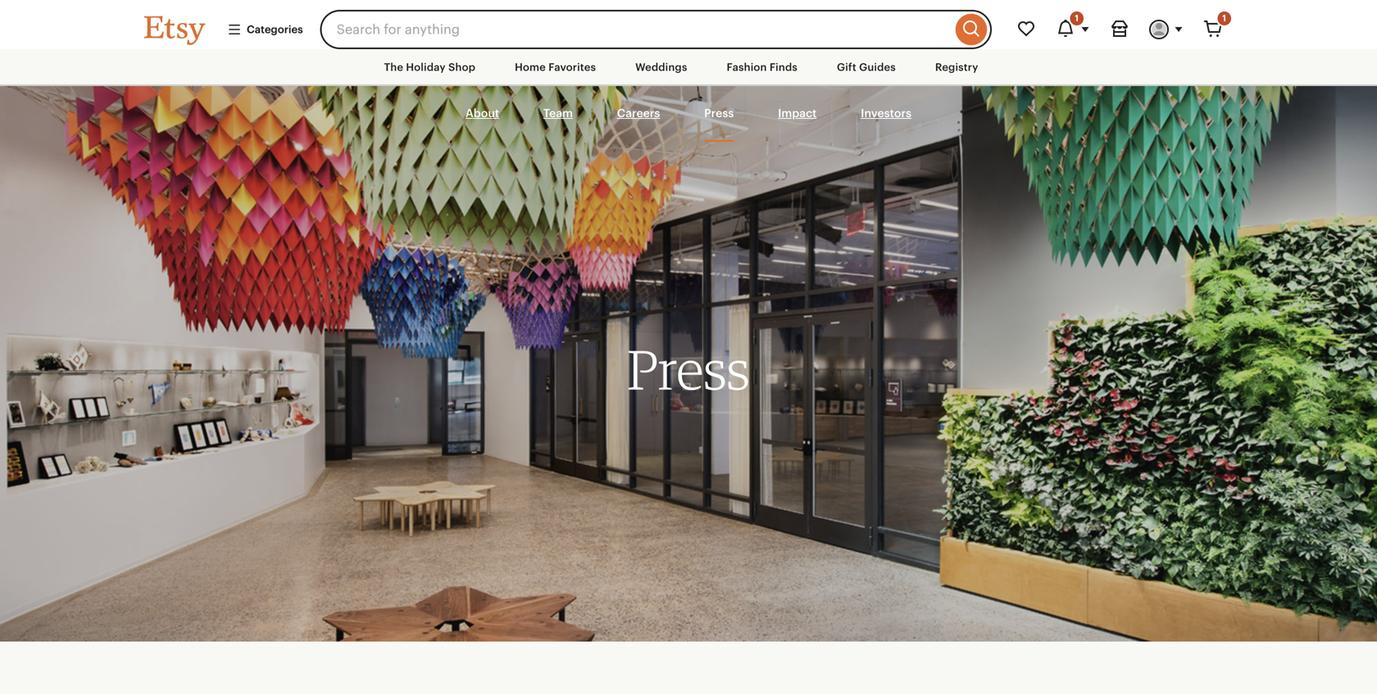 Task type: vqa. For each thing, say whether or not it's contained in the screenshot.
BY inside the the Pattern This team is for the Pattern by Etsy community to share ideas, give feedback, and get early access to testing new Pattern features.
no



Task type: describe. For each thing, give the bounding box(es) containing it.
2 1 from the left
[[1222, 13, 1226, 23]]

press main content
[[0, 86, 1377, 694]]

registry
[[935, 61, 978, 73]]

categories
[[247, 23, 303, 36]]

1 button
[[1046, 10, 1100, 49]]

press link
[[704, 86, 734, 142]]

about
[[465, 107, 499, 120]]

shop
[[448, 61, 475, 73]]

fashion finds link
[[714, 52, 810, 82]]

the holiday shop link
[[372, 52, 488, 82]]

impact
[[778, 107, 817, 120]]

the holiday shop
[[384, 61, 475, 73]]

home
[[515, 61, 546, 73]]

Search for anything text field
[[320, 10, 952, 49]]

1 inside dropdown button
[[1075, 13, 1079, 23]]

gift guides link
[[825, 52, 908, 82]]

0 vertical spatial press
[[704, 107, 734, 120]]

weddings
[[635, 61, 687, 73]]

1 link
[[1193, 10, 1233, 49]]

gift
[[837, 61, 856, 73]]

homepage image
[[197, 101, 255, 129]]



Task type: locate. For each thing, give the bounding box(es) containing it.
investors
[[861, 107, 912, 120]]

holiday
[[406, 61, 446, 73]]

team
[[543, 107, 573, 120]]

team link
[[543, 86, 573, 142]]

impact link
[[778, 86, 817, 142]]

careers link
[[617, 86, 660, 142]]

1 1 from the left
[[1075, 13, 1079, 23]]

weddings link
[[623, 52, 700, 82]]

fashion finds
[[727, 61, 798, 73]]

1 horizontal spatial 1
[[1222, 13, 1226, 23]]

categories banner
[[115, 0, 1262, 49]]

categories button
[[215, 15, 315, 44]]

menu bar containing the holiday shop
[[115, 49, 1262, 86]]

menu bar
[[115, 49, 1262, 86]]

press
[[704, 107, 734, 120], [627, 336, 750, 403]]

0 horizontal spatial 1
[[1075, 13, 1079, 23]]

home favorites link
[[502, 52, 608, 82]]

1
[[1075, 13, 1079, 23], [1222, 13, 1226, 23]]

careers
[[617, 107, 660, 120]]

finds
[[770, 61, 798, 73]]

investors link
[[861, 86, 912, 142]]

registry link
[[923, 52, 991, 82]]

gift guides
[[837, 61, 896, 73]]

the
[[384, 61, 403, 73]]

home favorites
[[515, 61, 596, 73]]

guides
[[859, 61, 896, 73]]

fashion
[[727, 61, 767, 73]]

None search field
[[320, 10, 992, 49]]

1 vertical spatial press
[[627, 336, 750, 403]]

about link
[[465, 86, 499, 142]]

none search field inside the categories banner
[[320, 10, 992, 49]]

favorites
[[548, 61, 596, 73]]



